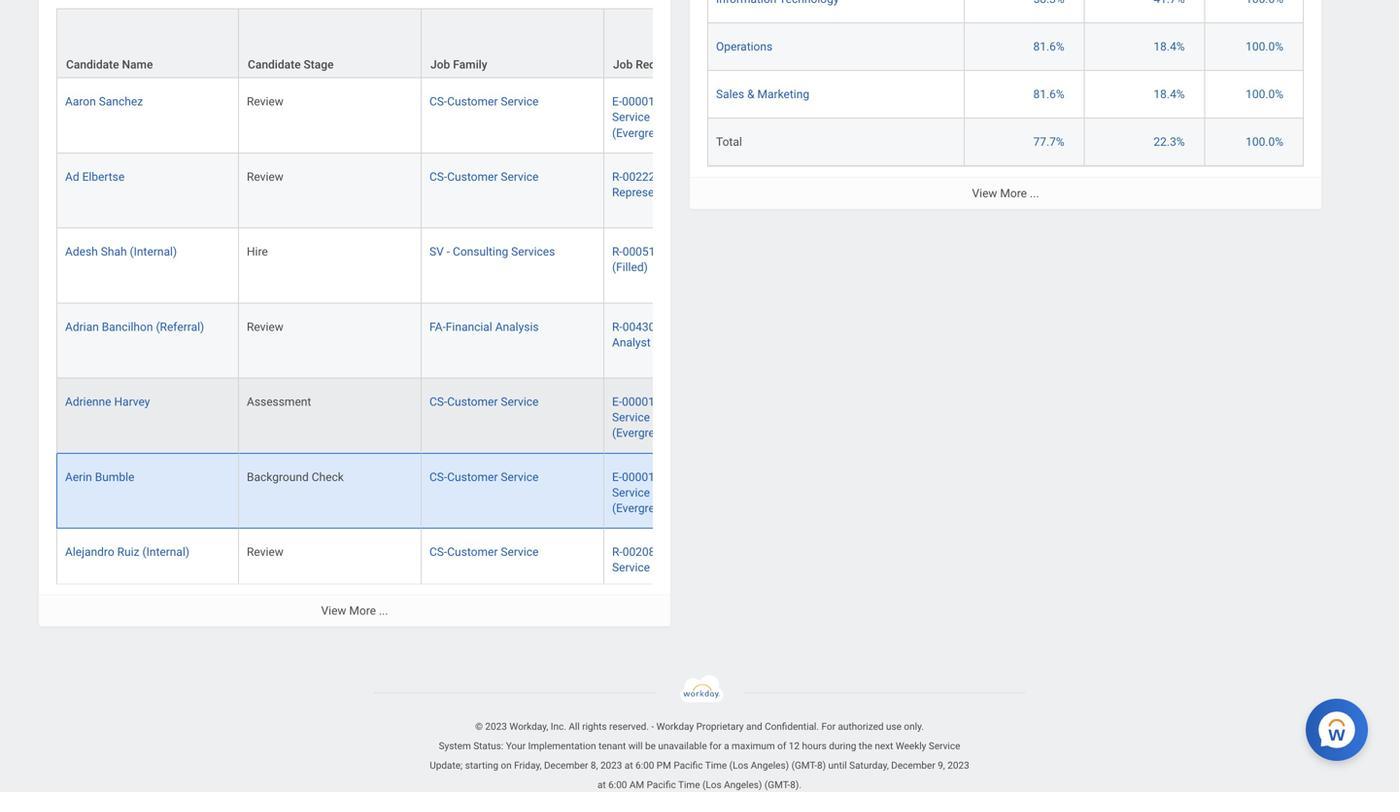 Task type: describe. For each thing, give the bounding box(es) containing it.
representative inside r-00222 customer service representative (open)
[[612, 186, 689, 199]]

9,
[[938, 760, 946, 771]]

2 cs-customer service from the top
[[430, 170, 539, 184]]

r-00430 operations business analyst (open)
[[612, 320, 765, 349]]

cs-customer service for aerin bumble
[[430, 470, 539, 484]]

adrienne harvey link
[[65, 391, 150, 409]]

cs- for aerin bumble
[[430, 470, 447, 484]]

e-00001 multiple customer service career opportunities! (evergreen) (open) link for review
[[612, 91, 763, 140]]

job requisition
[[613, 58, 695, 72]]

opportunities! for review
[[690, 111, 763, 124]]

3 opportunities! from the top
[[690, 486, 763, 499]]

candidate for candidate stage
[[248, 58, 301, 72]]

12
[[789, 740, 800, 752]]

reserved.
[[609, 721, 649, 732]]

friday,
[[514, 760, 542, 771]]

100.0% for sales & marketing
[[1246, 87, 1284, 101]]

00430
[[623, 320, 656, 334]]

sv - consulting services link
[[430, 241, 555, 259]]

use
[[886, 721, 902, 732]]

100.0% button for operations
[[1246, 39, 1287, 54]]

0 vertical spatial (los
[[730, 760, 749, 771]]

0 horizontal spatial time
[[678, 779, 700, 791]]

sv - consulting services
[[430, 245, 555, 259]]

cs- for aaron sanchez
[[430, 95, 447, 108]]

1 vertical spatial pacific
[[647, 779, 676, 791]]

cs-customer service for alejandro ruiz (internal)
[[430, 545, 539, 559]]

hours
[[802, 740, 827, 752]]

adrian bancilhon (referral)
[[65, 320, 204, 334]]

shah
[[101, 245, 127, 259]]

external vs. internal fill percentages element
[[690, 0, 1322, 209]]

candidate name column header
[[56, 8, 239, 79]]

only.
[[904, 721, 924, 732]]

e- for review
[[612, 95, 622, 108]]

assessment
[[247, 395, 311, 409]]

00001 for review
[[622, 95, 655, 108]]

r-00430 operations business analyst (open) link
[[612, 316, 765, 349]]

footer containing © 2023 workday, inc. all rights reserved. - workday proprietary and confidential. for authorized use only. system status: your implementation tenant will be unavailable for a maximum of 12 hours during the next weekly service update; starting on friday, december 8, 2023 at 6:00 pm pacific time (los angeles) (gmt-8) until saturday, december 9, 2023 at 6:00 am pacific time (los angeles) (gmt-8).
[[0, 675, 1400, 792]]

18.4% for operations
[[1154, 40, 1185, 53]]

background check
[[247, 470, 344, 484]]

background check element
[[247, 466, 344, 484]]

0 horizontal spatial (gmt-
[[765, 779, 791, 791]]

candidate stage column header
[[239, 8, 422, 79]]

adrian bancilhon (referral) link
[[65, 316, 204, 334]]

cs-customer service for aaron sanchez
[[430, 95, 539, 108]]

aerin bumble
[[65, 470, 134, 484]]

0 vertical spatial at
[[625, 760, 633, 771]]

operations inside external vs. internal fill percentages element
[[716, 40, 773, 53]]

8).
[[791, 779, 802, 791]]

career for assessment
[[653, 411, 687, 424]]

more for external vs. internal fill percentages element
[[1001, 186, 1027, 200]]

review for aaron sanchez
[[247, 95, 284, 108]]

r-00208 senior customer service representative (open)
[[612, 545, 768, 575]]

requisition
[[636, 58, 695, 72]]

2 horizontal spatial 2023
[[948, 760, 970, 771]]

sv
[[430, 245, 444, 259]]

candidate stage
[[248, 58, 334, 72]]

fa-
[[430, 320, 446, 334]]

© 2023 workday, inc. all rights reserved. - workday proprietary and confidential. for authorized use only. system status: your implementation tenant will be unavailable for a maximum of 12 hours during the next weekly service update; starting on friday, december 8, 2023 at 6:00 pm pacific time (los angeles) (gmt-8) until saturday, december 9, 2023 at 6:00 am pacific time (los angeles) (gmt-8).
[[430, 721, 970, 791]]

77.7% button
[[1034, 134, 1068, 150]]

fa-financial analysis link
[[430, 316, 539, 334]]

view for view more ... link corresponding to external vs. internal fill percentages element
[[973, 186, 998, 200]]

until
[[829, 760, 847, 771]]

operations link
[[716, 36, 773, 53]]

ad elbertse
[[65, 170, 125, 184]]

consulting
[[453, 245, 509, 259]]

saturday,
[[850, 760, 889, 771]]

0 horizontal spatial (los
[[703, 779, 722, 791]]

of
[[778, 740, 787, 752]]

confidential.
[[765, 721, 819, 732]]

aaron sanchez
[[65, 95, 143, 108]]

3 100.0% from the top
[[1246, 135, 1284, 148]]

ad
[[65, 170, 79, 184]]

view more ... for external vs. internal fill percentages element
[[973, 186, 1040, 200]]

unavailable
[[658, 740, 707, 752]]

2 cs- from the top
[[430, 170, 447, 184]]

3 multiple from the top
[[658, 470, 699, 484]]

0 vertical spatial angeles)
[[751, 760, 789, 771]]

harvey
[[114, 395, 150, 409]]

r- for 00208
[[612, 545, 623, 559]]

proprietary
[[697, 721, 744, 732]]

workday,
[[510, 721, 549, 732]]

3 e-00001 multiple customer service career opportunities! (evergreen) (open) link from the top
[[612, 466, 763, 515]]

cs-customer service link for aaron sanchez
[[430, 91, 539, 108]]

resource
[[658, 245, 707, 259]]

review element for aaron sanchez
[[247, 91, 284, 108]]

0 vertical spatial 6:00
[[636, 760, 654, 771]]

sanchez
[[99, 95, 143, 108]]

sales
[[716, 87, 745, 101]]

candidate for candidate name
[[66, 58, 119, 72]]

pm
[[657, 760, 672, 771]]

r-00051 resource manager (filled) link
[[612, 241, 756, 274]]

adesh
[[65, 245, 98, 259]]

18.4% button for sales & marketing
[[1154, 86, 1188, 102]]

adesh shah (internal) link
[[65, 241, 177, 259]]

job family button
[[422, 9, 604, 77]]

22.3%
[[1154, 135, 1185, 148]]

r-00208 senior customer service representative (open) link
[[612, 541, 768, 575]]

3 career from the top
[[653, 486, 687, 499]]

during
[[829, 740, 857, 752]]

cs-customer service for adrienne harvey
[[430, 395, 539, 409]]

service inside r-00208 senior customer service representative (open)
[[612, 561, 650, 575]]

e-00001 multiple customer service career opportunities! (evergreen) (open) for review
[[612, 95, 763, 140]]

row containing aaron sanchez
[[56, 78, 1256, 153]]

- inside © 2023 workday, inc. all rights reserved. - workday proprietary and confidential. for authorized use only. system status: your implementation tenant will be unavailable for a maximum of 12 hours during the next weekly service update; starting on friday, december 8, 2023 at 6:00 pm pacific time (los angeles) (gmt-8) until saturday, december 9, 2023 at 6:00 am pacific time (los angeles) (gmt-8).
[[652, 721, 654, 732]]

1 horizontal spatial 2023
[[601, 760, 622, 771]]

r-00222 customer service representative (open)
[[612, 170, 750, 199]]

8)
[[817, 760, 826, 771]]

sales & marketing
[[716, 87, 810, 101]]

row containing operations
[[708, 23, 1304, 71]]

(referral)
[[156, 320, 204, 334]]

100.0% for operations
[[1246, 40, 1284, 53]]

opportunities! for assessment
[[690, 411, 763, 424]]

1 december from the left
[[544, 760, 588, 771]]

81.6% for operations
[[1034, 40, 1065, 53]]

a
[[724, 740, 730, 752]]

and
[[747, 721, 763, 732]]

hire element
[[247, 241, 268, 259]]

00222
[[623, 170, 656, 184]]

00208
[[623, 545, 656, 559]]

view more ... link for external vs. internal fill percentages element
[[690, 177, 1322, 209]]

operations inside r-00430 operations business analyst (open)
[[658, 320, 715, 334]]

candidate name button
[[57, 9, 238, 77]]

row containing aerin bumble
[[56, 454, 1256, 529]]

manager
[[710, 245, 756, 259]]

e- for assessment
[[612, 395, 622, 409]]

cs- for adrienne harvey
[[430, 395, 447, 409]]

3 100.0% button from the top
[[1246, 134, 1287, 150]]

job requisition button
[[605, 9, 786, 77]]

adrienne harvey
[[65, 395, 150, 409]]

financial
[[446, 320, 493, 334]]

row containing sales & marketing
[[708, 71, 1304, 118]]



Task type: vqa. For each thing, say whether or not it's contained in the screenshot.


Task type: locate. For each thing, give the bounding box(es) containing it.
1 horizontal spatial view more ... link
[[690, 177, 1322, 209]]

row containing ad elbertse
[[56, 153, 1256, 229]]

2 100.0% button from the top
[[1246, 86, 1287, 102]]

2 vertical spatial 00001
[[622, 470, 655, 484]]

3 cs-customer service link from the top
[[430, 391, 539, 409]]

1 81.6% button from the top
[[1034, 39, 1068, 54]]

will
[[629, 740, 643, 752]]

... inside my candidates in process "element"
[[379, 604, 388, 618]]

(gmt-
[[792, 760, 817, 771], [765, 779, 791, 791]]

(open) inside r-00208 senior customer service representative (open)
[[733, 561, 768, 575]]

ad elbertse link
[[65, 166, 125, 184]]

4 cs-customer service link from the top
[[430, 466, 539, 484]]

analyst
[[612, 336, 651, 349]]

job inside column header
[[431, 58, 450, 72]]

0 vertical spatial 81.6%
[[1034, 40, 1065, 53]]

-
[[447, 245, 450, 259], [652, 721, 654, 732]]

0 vertical spatial multiple
[[658, 95, 699, 108]]

review up assessment element
[[247, 320, 284, 334]]

- inside "link"
[[447, 245, 450, 259]]

(internal) inside 'link'
[[142, 545, 190, 559]]

00001 up 00208
[[622, 470, 655, 484]]

1 horizontal spatial view more ...
[[973, 186, 1040, 200]]

multiple for review
[[658, 95, 699, 108]]

0 vertical spatial 18.4%
[[1154, 40, 1185, 53]]

1 vertical spatial 81.6%
[[1034, 87, 1065, 101]]

r-00222 customer service representative (open) link
[[612, 166, 750, 199]]

1 horizontal spatial 6:00
[[636, 760, 654, 771]]

(open) inside r-00222 customer service representative (open)
[[692, 186, 728, 199]]

view for view more ... link corresponding to my candidates in process "element"
[[321, 604, 346, 618]]

r- inside r-00430 operations business analyst (open)
[[612, 320, 623, 334]]

pacific down unavailable
[[674, 760, 703, 771]]

0 vertical spatial career
[[653, 111, 687, 124]]

1 horizontal spatial view
[[973, 186, 998, 200]]

(evergreen) down analyst
[[612, 426, 672, 440]]

1 horizontal spatial (los
[[730, 760, 749, 771]]

december down the implementation
[[544, 760, 588, 771]]

0 vertical spatial e-00001 multiple customer service career opportunities! (evergreen) (open) link
[[612, 91, 763, 140]]

8,
[[591, 760, 598, 771]]

1 e-00001 multiple customer service career opportunities! (evergreen) (open) link from the top
[[612, 91, 763, 140]]

row containing adrian bancilhon (referral)
[[56, 304, 1256, 379]]

sales & marketing link
[[716, 83, 810, 101]]

0 vertical spatial pacific
[[674, 760, 703, 771]]

opportunities! up "r-00208 senior customer service representative (open)" link
[[690, 486, 763, 499]]

inc.
[[551, 721, 567, 732]]

0 horizontal spatial view more ... link
[[39, 594, 671, 627]]

2 vertical spatial 100.0%
[[1246, 135, 1284, 148]]

footer
[[0, 675, 1400, 792]]

1 100.0% button from the top
[[1246, 39, 1287, 54]]

1 horizontal spatial ...
[[1030, 186, 1040, 200]]

aerin bumble link
[[65, 466, 134, 484]]

0 vertical spatial ...
[[1030, 186, 1040, 200]]

r- up 00051
[[612, 170, 623, 184]]

review for adrian bancilhon (referral)
[[247, 320, 284, 334]]

3 review from the top
[[247, 320, 284, 334]]

e-00001 multiple customer service career opportunities! (evergreen) (open) link down r-00430 operations business analyst (open)
[[612, 391, 763, 440]]

be
[[645, 740, 656, 752]]

review element down the hire
[[247, 316, 284, 334]]

r- up (filled)
[[612, 245, 623, 259]]

3 e-00001 multiple customer service career opportunities! (evergreen) (open) from the top
[[612, 470, 763, 515]]

00051
[[623, 245, 656, 259]]

job for job requisition
[[613, 58, 633, 72]]

business
[[718, 320, 765, 334]]

maximum
[[732, 740, 775, 752]]

1 horizontal spatial time
[[705, 760, 727, 771]]

1 horizontal spatial (gmt-
[[792, 760, 817, 771]]

review element down the candidate stage
[[247, 91, 284, 108]]

1 vertical spatial operations
[[658, 320, 715, 334]]

(internal) right ruiz
[[142, 545, 190, 559]]

1 vertical spatial (evergreen)
[[612, 426, 672, 440]]

0 vertical spatial e-00001 multiple customer service career opportunities! (evergreen) (open)
[[612, 95, 763, 140]]

cs-customer service
[[430, 95, 539, 108], [430, 170, 539, 184], [430, 395, 539, 409], [430, 470, 539, 484], [430, 545, 539, 559]]

cs- for alejandro ruiz (internal)
[[430, 545, 447, 559]]

00001 for assessment
[[622, 395, 655, 409]]

aaron
[[65, 95, 96, 108]]

alejandro ruiz (internal) link
[[65, 541, 190, 559]]

2 vertical spatial 100.0% button
[[1246, 134, 1287, 150]]

00001 down 'job requisition'
[[622, 95, 655, 108]]

multiple for assessment
[[658, 395, 699, 409]]

3 cs-customer service from the top
[[430, 395, 539, 409]]

review element
[[247, 91, 284, 108], [247, 166, 284, 184], [247, 316, 284, 334], [247, 541, 284, 559]]

angeles)
[[751, 760, 789, 771], [724, 779, 762, 791]]

81.6% button for operations
[[1034, 39, 1068, 54]]

1 r- from the top
[[612, 170, 623, 184]]

81.6% button for sales & marketing
[[1034, 86, 1068, 102]]

0 vertical spatial 81.6% button
[[1034, 39, 1068, 54]]

all
[[569, 721, 580, 732]]

r- inside r-00208 senior customer service representative (open)
[[612, 545, 623, 559]]

r-00051 resource manager (filled)
[[612, 245, 756, 274]]

1 vertical spatial time
[[678, 779, 700, 791]]

1 horizontal spatial december
[[892, 760, 936, 771]]

1 job from the left
[[431, 58, 450, 72]]

1 review from the top
[[247, 95, 284, 108]]

... for my candidates in process "element"
[[379, 604, 388, 618]]

career down r-00430 operations business analyst (open)
[[653, 411, 687, 424]]

2023 right 9,
[[948, 760, 970, 771]]

1 81.6% from the top
[[1034, 40, 1065, 53]]

1 career from the top
[[653, 111, 687, 124]]

view more ... link for my candidates in process "element"
[[39, 594, 671, 627]]

0 horizontal spatial operations
[[658, 320, 715, 334]]

(los
[[730, 760, 749, 771], [703, 779, 722, 791]]

2023 right ©
[[485, 721, 507, 732]]

december down weekly
[[892, 760, 936, 771]]

2 review element from the top
[[247, 166, 284, 184]]

the
[[859, 740, 873, 752]]

(internal)
[[130, 245, 177, 259], [142, 545, 190, 559]]

view more ... inside external vs. internal fill percentages element
[[973, 186, 1040, 200]]

opportunities! down r-00430 operations business analyst (open)
[[690, 411, 763, 424]]

2 100.0% from the top
[[1246, 87, 1284, 101]]

cs-customer service link for adrienne harvey
[[430, 391, 539, 409]]

at down will
[[625, 760, 633, 771]]

tenant
[[599, 740, 626, 752]]

review down background
[[247, 545, 284, 559]]

e-00001 multiple customer service career opportunities! (evergreen) (open) down r-00430 operations business analyst (open)
[[612, 395, 763, 440]]

cs-customer service link for aerin bumble
[[430, 466, 539, 484]]

3 (evergreen) from the top
[[612, 502, 672, 515]]

review element for alejandro ruiz (internal)
[[247, 541, 284, 559]]

2 candidate from the left
[[248, 58, 301, 72]]

analysis
[[495, 320, 539, 334]]

assessment element
[[247, 391, 311, 409]]

6:00 left pm
[[636, 760, 654, 771]]

2 e-00001 multiple customer service career opportunities! (evergreen) (open) from the top
[[612, 395, 763, 440]]

at down 8,
[[598, 779, 606, 791]]

2 18.4% button from the top
[[1154, 86, 1188, 102]]

(evergreen) for review
[[612, 126, 672, 140]]

customer inside r-00208 senior customer service representative (open)
[[694, 545, 745, 559]]

1 cs- from the top
[[430, 95, 447, 108]]

my candidates in process element
[[39, 0, 1256, 792]]

review element for adrian bancilhon (referral)
[[247, 316, 284, 334]]

1 00001 from the top
[[622, 95, 655, 108]]

family
[[453, 58, 488, 72]]

operations up &
[[716, 40, 773, 53]]

pacific down pm
[[647, 779, 676, 791]]

2 00001 from the top
[[622, 395, 655, 409]]

december
[[544, 760, 588, 771], [892, 760, 936, 771]]

customer
[[447, 95, 498, 108], [702, 95, 753, 108], [447, 170, 498, 184], [658, 170, 709, 184], [447, 395, 498, 409], [702, 395, 753, 409], [447, 470, 498, 484], [702, 470, 753, 484], [447, 545, 498, 559], [694, 545, 745, 559]]

1 vertical spatial (gmt-
[[765, 779, 791, 791]]

- right sv
[[447, 245, 450, 259]]

row containing candidate name
[[56, 8, 1256, 79]]

2 career from the top
[[653, 411, 687, 424]]

4 cs- from the top
[[430, 470, 447, 484]]

status:
[[474, 740, 504, 752]]

3 r- from the top
[[612, 320, 623, 334]]

...
[[1030, 186, 1040, 200], [379, 604, 388, 618]]

1 vertical spatial e-00001 multiple customer service career opportunities! (evergreen) (open) link
[[612, 391, 763, 440]]

1 vertical spatial opportunities!
[[690, 411, 763, 424]]

1 horizontal spatial at
[[625, 760, 633, 771]]

... inside external vs. internal fill percentages element
[[1030, 186, 1040, 200]]

1 18.4% button from the top
[[1154, 39, 1188, 54]]

am
[[630, 779, 645, 791]]

e-00001 multiple customer service career opportunities! (evergreen) (open) link down requisition
[[612, 91, 763, 140]]

1 vertical spatial view more ...
[[321, 604, 388, 618]]

job family
[[431, 58, 488, 72]]

starting
[[465, 760, 499, 771]]

1 (evergreen) from the top
[[612, 126, 672, 140]]

00001 down analyst
[[622, 395, 655, 409]]

review element down background
[[247, 541, 284, 559]]

0 horizontal spatial more
[[349, 604, 376, 618]]

1 vertical spatial view
[[321, 604, 346, 618]]

2 18.4% from the top
[[1154, 87, 1185, 101]]

(gmt- down of
[[765, 779, 791, 791]]

row containing total
[[708, 118, 1304, 166]]

0 vertical spatial (gmt-
[[792, 760, 817, 771]]

for
[[710, 740, 722, 752]]

0 vertical spatial 100.0% button
[[1246, 39, 1287, 54]]

(open)
[[675, 126, 710, 140], [692, 186, 728, 199], [654, 336, 689, 349], [675, 426, 710, 440], [675, 502, 710, 515], [733, 561, 768, 575]]

5 cs-customer service from the top
[[430, 545, 539, 559]]

view more ... for my candidates in process "element"
[[321, 604, 388, 618]]

1 vertical spatial 18.4% button
[[1154, 86, 1188, 102]]

r- for 00430
[[612, 320, 623, 334]]

2 december from the left
[[892, 760, 936, 771]]

2 opportunities! from the top
[[690, 411, 763, 424]]

career for review
[[653, 111, 687, 124]]

18.4%
[[1154, 40, 1185, 53], [1154, 87, 1185, 101]]

1 vertical spatial e-00001 multiple customer service career opportunities! (evergreen) (open)
[[612, 395, 763, 440]]

2 vertical spatial opportunities!
[[690, 486, 763, 499]]

4 review from the top
[[247, 545, 284, 559]]

2 review from the top
[[247, 170, 284, 184]]

0 vertical spatial opportunities!
[[690, 111, 763, 124]]

5 cs- from the top
[[430, 545, 447, 559]]

(los down maximum
[[730, 760, 749, 771]]

row
[[708, 0, 1304, 23], [56, 8, 1256, 79], [708, 23, 1304, 71], [708, 71, 1304, 118], [56, 78, 1256, 153], [708, 118, 1304, 166], [56, 153, 1256, 229], [56, 229, 1256, 304], [56, 304, 1256, 379], [56, 379, 1256, 454], [56, 454, 1256, 529], [56, 529, 1256, 604]]

multiple down r-00430 operations business analyst (open)
[[658, 395, 699, 409]]

stage
[[304, 58, 334, 72]]

review for alejandro ruiz (internal)
[[247, 545, 284, 559]]

1 vertical spatial 00001
[[622, 395, 655, 409]]

0 horizontal spatial -
[[447, 245, 450, 259]]

0 horizontal spatial december
[[544, 760, 588, 771]]

representative down senior
[[653, 561, 730, 575]]

0 horizontal spatial candidate
[[66, 58, 119, 72]]

1 vertical spatial angeles)
[[724, 779, 762, 791]]

(gmt- up 8).
[[792, 760, 817, 771]]

0 horizontal spatial at
[[598, 779, 606, 791]]

e-00001 multiple customer service career opportunities! (evergreen) (open) link
[[612, 91, 763, 140], [612, 391, 763, 440], [612, 466, 763, 515]]

(evergreen) up 00222
[[612, 126, 672, 140]]

ruiz
[[117, 545, 139, 559]]

e-
[[612, 95, 622, 108], [612, 395, 622, 409], [612, 470, 622, 484]]

&
[[748, 87, 755, 101]]

2 r- from the top
[[612, 245, 623, 259]]

1 vertical spatial -
[[652, 721, 654, 732]]

1 horizontal spatial operations
[[716, 40, 773, 53]]

1 cs-customer service link from the top
[[430, 91, 539, 108]]

view inside my candidates in process "element"
[[321, 604, 346, 618]]

3 review element from the top
[[247, 316, 284, 334]]

total element
[[716, 131, 742, 148]]

3 e- from the top
[[612, 470, 622, 484]]

1 18.4% from the top
[[1154, 40, 1185, 53]]

row containing adrienne harvey
[[56, 379, 1256, 454]]

row containing alejandro ruiz (internal)
[[56, 529, 1256, 604]]

(evergreen) up 00208
[[612, 502, 672, 515]]

senior
[[658, 545, 691, 559]]

angeles) down maximum
[[724, 779, 762, 791]]

r-
[[612, 170, 623, 184], [612, 245, 623, 259], [612, 320, 623, 334], [612, 545, 623, 559]]

implementation
[[528, 740, 596, 752]]

2 e- from the top
[[612, 395, 622, 409]]

review element up hire "element"
[[247, 166, 284, 184]]

6:00 left "am"
[[609, 779, 627, 791]]

1 vertical spatial 100.0% button
[[1246, 86, 1287, 102]]

more inside external vs. internal fill percentages element
[[1001, 186, 1027, 200]]

cs-customer service link for alejandro ruiz (internal)
[[430, 541, 539, 559]]

job left family
[[431, 58, 450, 72]]

opportunities! up total "element"
[[690, 111, 763, 124]]

job left requisition
[[613, 58, 633, 72]]

multiple up senior
[[658, 470, 699, 484]]

2 cs-customer service link from the top
[[430, 166, 539, 184]]

job for job family
[[431, 58, 450, 72]]

0 horizontal spatial 6:00
[[609, 779, 627, 791]]

services
[[511, 245, 555, 259]]

service inside r-00222 customer service representative (open)
[[712, 170, 750, 184]]

e-00001 multiple customer service career opportunities! (evergreen) (open) link for assessment
[[612, 391, 763, 440]]

18.4% button for operations
[[1154, 39, 1188, 54]]

1 e- from the top
[[612, 95, 622, 108]]

3 00001 from the top
[[622, 470, 655, 484]]

job family column header
[[422, 8, 605, 79]]

81.6% button
[[1034, 39, 1068, 54], [1034, 86, 1068, 102]]

representative down 00222
[[612, 186, 689, 199]]

2023 right 8,
[[601, 760, 622, 771]]

(evergreen)
[[612, 126, 672, 140], [612, 426, 672, 440], [612, 502, 672, 515]]

0 horizontal spatial 2023
[[485, 721, 507, 732]]

0 vertical spatial more
[[1001, 186, 1027, 200]]

2 vertical spatial e-00001 multiple customer service career opportunities! (evergreen) (open) link
[[612, 466, 763, 515]]

1 e-00001 multiple customer service career opportunities! (evergreen) (open) from the top
[[612, 95, 763, 140]]

0 horizontal spatial job
[[431, 58, 450, 72]]

0 vertical spatial e-
[[612, 95, 622, 108]]

more
[[1001, 186, 1027, 200], [349, 604, 376, 618]]

check
[[312, 470, 344, 484]]

(internal) inside "link"
[[130, 245, 177, 259]]

1 100.0% from the top
[[1246, 40, 1284, 53]]

alejandro ruiz (internal)
[[65, 545, 190, 559]]

review up hire "element"
[[247, 170, 284, 184]]

81.6% for sales & marketing
[[1034, 87, 1065, 101]]

0 vertical spatial (internal)
[[130, 245, 177, 259]]

total
[[716, 135, 742, 148]]

81.6%
[[1034, 40, 1065, 53], [1034, 87, 1065, 101]]

on
[[501, 760, 512, 771]]

2 vertical spatial multiple
[[658, 470, 699, 484]]

candidate stage button
[[239, 9, 421, 77]]

e-00001 multiple customer service career opportunities! (evergreen) (open) down requisition
[[612, 95, 763, 140]]

0 vertical spatial representative
[[612, 186, 689, 199]]

weekly
[[896, 740, 927, 752]]

1 vertical spatial 18.4%
[[1154, 87, 1185, 101]]

4 review element from the top
[[247, 541, 284, 559]]

e-00001 multiple customer service career opportunities! (evergreen) (open) for assessment
[[612, 395, 763, 440]]

multiple down requisition
[[658, 95, 699, 108]]

1 multiple from the top
[[658, 95, 699, 108]]

1 cs-customer service from the top
[[430, 95, 539, 108]]

time down unavailable
[[678, 779, 700, 791]]

r- up analyst
[[612, 320, 623, 334]]

6:00
[[636, 760, 654, 771], [609, 779, 627, 791]]

2 vertical spatial (evergreen)
[[612, 502, 672, 515]]

adrienne
[[65, 395, 111, 409]]

1 vertical spatial career
[[653, 411, 687, 424]]

career down requisition
[[653, 111, 687, 124]]

r- for 00222
[[612, 170, 623, 184]]

1 horizontal spatial candidate
[[248, 58, 301, 72]]

0 vertical spatial (evergreen)
[[612, 126, 672, 140]]

0 vertical spatial -
[[447, 245, 450, 259]]

4 cs-customer service from the top
[[430, 470, 539, 484]]

candidate name
[[66, 58, 153, 72]]

100.0% button for sales & marketing
[[1246, 86, 1287, 102]]

candidate up aaron sanchez link
[[66, 58, 119, 72]]

time
[[705, 760, 727, 771], [678, 779, 700, 791]]

operations right 00430
[[658, 320, 715, 334]]

representative
[[612, 186, 689, 199], [653, 561, 730, 575]]

0 vertical spatial view
[[973, 186, 998, 200]]

00001
[[622, 95, 655, 108], [622, 395, 655, 409], [622, 470, 655, 484]]

view more ... inside my candidates in process "element"
[[321, 604, 388, 618]]

0 vertical spatial 00001
[[622, 95, 655, 108]]

18.4% for sales & marketing
[[1154, 87, 1185, 101]]

representative inside r-00208 senior customer service representative (open)
[[653, 561, 730, 575]]

review down the candidate stage
[[247, 95, 284, 108]]

18.4% button
[[1154, 39, 1188, 54], [1154, 86, 1188, 102]]

for
[[822, 721, 836, 732]]

0 vertical spatial 18.4% button
[[1154, 39, 1188, 54]]

hire
[[247, 245, 268, 259]]

your
[[506, 740, 526, 752]]

1 vertical spatial view more ... link
[[39, 594, 671, 627]]

authorized
[[838, 721, 884, 732]]

2 vertical spatial e-
[[612, 470, 622, 484]]

career up senior
[[653, 486, 687, 499]]

1 opportunities! from the top
[[690, 111, 763, 124]]

(open) inside r-00430 operations business analyst (open)
[[654, 336, 689, 349]]

2 job from the left
[[613, 58, 633, 72]]

77.7%
[[1034, 135, 1065, 148]]

adesh shah (internal)
[[65, 245, 177, 259]]

(los down the for
[[703, 779, 722, 791]]

2 vertical spatial e-00001 multiple customer service career opportunities! (evergreen) (open)
[[612, 470, 763, 515]]

2 (evergreen) from the top
[[612, 426, 672, 440]]

view more ...
[[973, 186, 1040, 200], [321, 604, 388, 618]]

1 horizontal spatial -
[[652, 721, 654, 732]]

fa-financial analysis
[[430, 320, 539, 334]]

2023
[[485, 721, 507, 732], [601, 760, 622, 771], [948, 760, 970, 771]]

1 vertical spatial (internal)
[[142, 545, 190, 559]]

r- for 00051
[[612, 245, 623, 259]]

(internal) for alejandro ruiz (internal)
[[142, 545, 190, 559]]

2 81.6% button from the top
[[1034, 86, 1068, 102]]

marketing
[[758, 87, 810, 101]]

e-00001 multiple customer service career opportunities! (evergreen) (open) up senior
[[612, 470, 763, 515]]

more for my candidates in process "element"
[[349, 604, 376, 618]]

system
[[439, 740, 471, 752]]

aerin
[[65, 470, 92, 484]]

(internal) for adesh shah (internal)
[[130, 245, 177, 259]]

4 r- from the top
[[612, 545, 623, 559]]

(evergreen) for assessment
[[612, 426, 672, 440]]

3 cs- from the top
[[430, 395, 447, 409]]

service inside © 2023 workday, inc. all rights reserved. - workday proprietary and confidential. for authorized use only. system status: your implementation tenant will be unavailable for a maximum of 12 hours during the next weekly service update; starting on friday, december 8, 2023 at 6:00 pm pacific time (los angeles) (gmt-8) until saturday, december 9, 2023 at 6:00 am pacific time (los angeles) (gmt-8).
[[929, 740, 961, 752]]

r- left senior
[[612, 545, 623, 559]]

0 vertical spatial operations
[[716, 40, 773, 53]]

1 candidate from the left
[[66, 58, 119, 72]]

e-00001 multiple customer service career opportunities! (evergreen) (open) link up senior
[[612, 466, 763, 515]]

time down the for
[[705, 760, 727, 771]]

row containing adesh shah (internal)
[[56, 229, 1256, 304]]

view inside external vs. internal fill percentages element
[[973, 186, 998, 200]]

r- inside r-00051 resource manager (filled)
[[612, 245, 623, 259]]

... for external vs. internal fill percentages element
[[1030, 186, 1040, 200]]

angeles) down of
[[751, 760, 789, 771]]

0 horizontal spatial ...
[[379, 604, 388, 618]]

0 vertical spatial view more ...
[[973, 186, 1040, 200]]

update;
[[430, 760, 463, 771]]

1 horizontal spatial job
[[613, 58, 633, 72]]

1 vertical spatial e-
[[612, 395, 622, 409]]

2 vertical spatial career
[[653, 486, 687, 499]]

1 review element from the top
[[247, 91, 284, 108]]

0 vertical spatial 100.0%
[[1246, 40, 1284, 53]]

candidate left 'stage'
[[248, 58, 301, 72]]

(internal) right 'shah'
[[130, 245, 177, 259]]

customer inside r-00222 customer service representative (open)
[[658, 170, 709, 184]]

2 multiple from the top
[[658, 395, 699, 409]]

1 vertical spatial 6:00
[[609, 779, 627, 791]]

1 horizontal spatial more
[[1001, 186, 1027, 200]]

1 vertical spatial 81.6% button
[[1034, 86, 1068, 102]]

- up be
[[652, 721, 654, 732]]

2 81.6% from the top
[[1034, 87, 1065, 101]]

r- inside r-00222 customer service representative (open)
[[612, 170, 623, 184]]

bumble
[[95, 470, 134, 484]]

0 vertical spatial view more ... link
[[690, 177, 1322, 209]]

1 vertical spatial ...
[[379, 604, 388, 618]]

1 vertical spatial (los
[[703, 779, 722, 791]]

0 horizontal spatial view
[[321, 604, 346, 618]]

0 horizontal spatial view more ...
[[321, 604, 388, 618]]

more inside my candidates in process "element"
[[349, 604, 376, 618]]

1 vertical spatial more
[[349, 604, 376, 618]]

5 cs-customer service link from the top
[[430, 541, 539, 559]]

2 e-00001 multiple customer service career opportunities! (evergreen) (open) link from the top
[[612, 391, 763, 440]]

1 vertical spatial 100.0%
[[1246, 87, 1284, 101]]

0 vertical spatial time
[[705, 760, 727, 771]]

workday
[[657, 721, 694, 732]]



